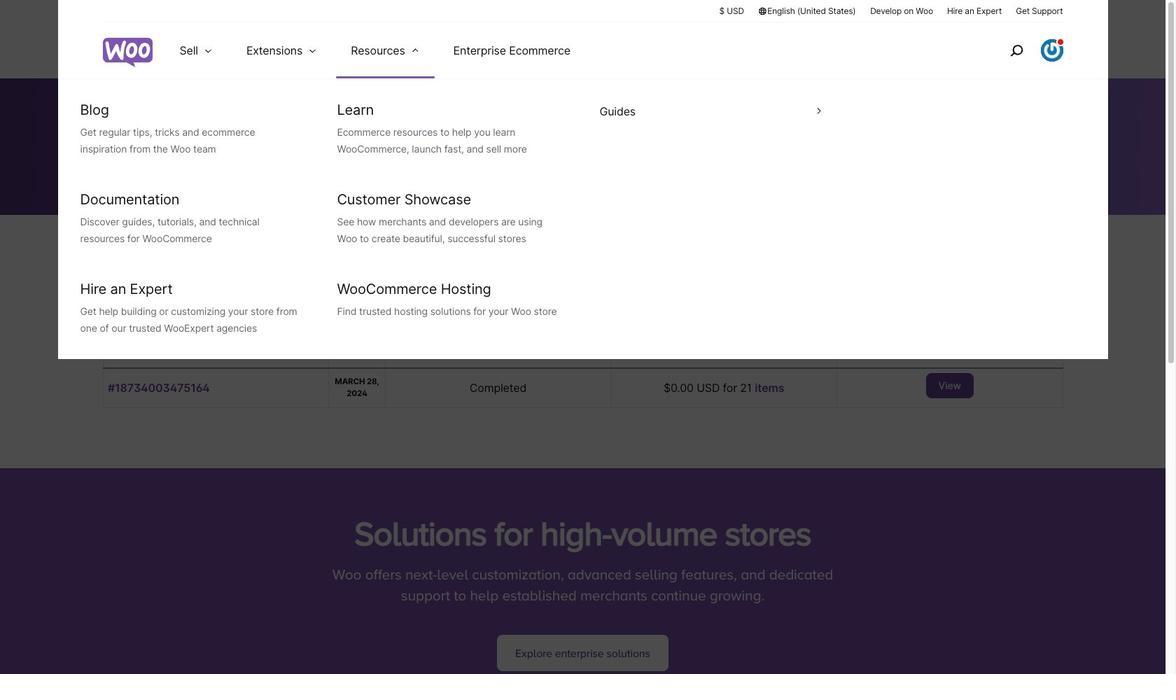Task type: describe. For each thing, give the bounding box(es) containing it.
search image
[[1005, 39, 1027, 62]]



Task type: locate. For each thing, give the bounding box(es) containing it.
service navigation menu element
[[980, 28, 1063, 73]]

open account menu image
[[1041, 39, 1063, 62]]



Task type: vqa. For each thing, say whether or not it's contained in the screenshot.
Service navigation menu element at the top
yes



